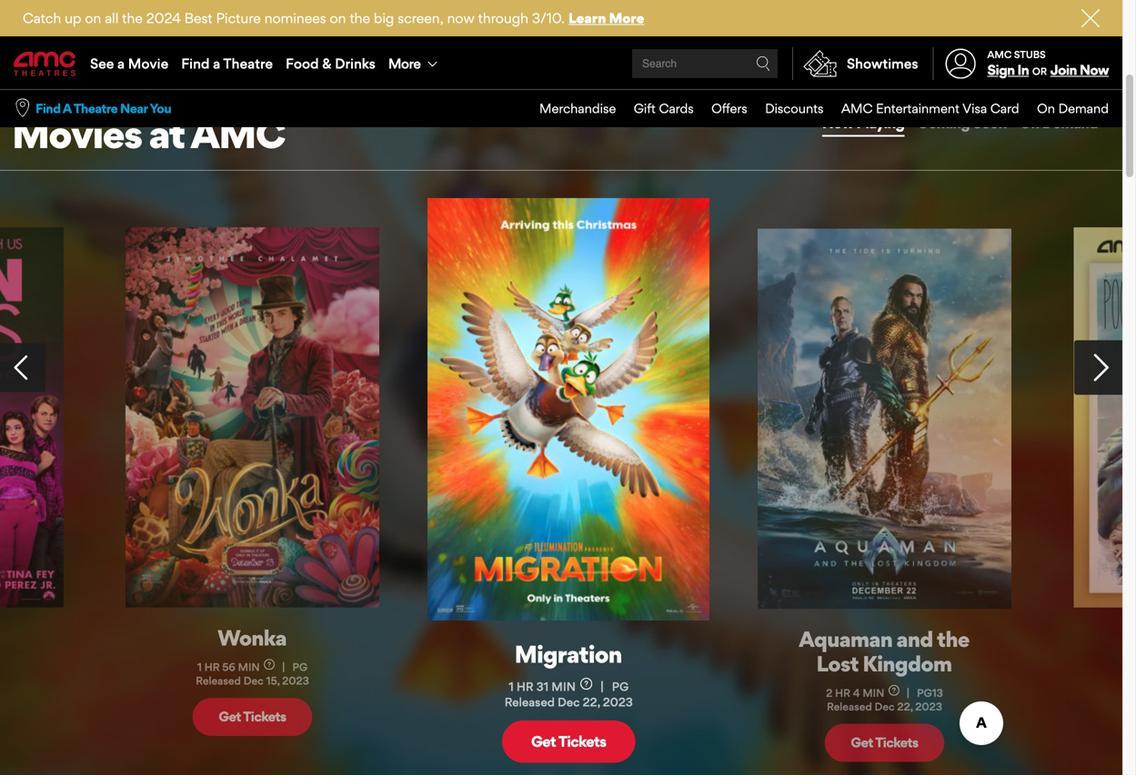 Task type: vqa. For each thing, say whether or not it's contained in the screenshot.


Task type: describe. For each thing, give the bounding box(es) containing it.
aquaman and the lost kingdom link
[[776, 627, 993, 677]]

see
[[90, 55, 114, 72]]

now inside button
[[822, 114, 854, 132]]

all
[[105, 10, 119, 26]]

22, for aquaman and the lost kingdom
[[897, 701, 913, 714]]

get for migration
[[531, 733, 556, 751]]

get tickets link for wonka
[[193, 698, 313, 736]]

pg released dec 15, 2023
[[196, 661, 309, 688]]

through
[[478, 10, 529, 26]]

offers link
[[694, 90, 747, 127]]

hr for migration
[[517, 680, 534, 694]]

dec for aquaman and the lost kingdom
[[875, 701, 895, 714]]

now playing
[[822, 114, 905, 132]]

food & drinks link
[[279, 38, 382, 89]]

amc entertainment visa card
[[841, 101, 1019, 117]]

more button
[[382, 38, 448, 89]]

coming soon button
[[915, 111, 1008, 135]]

cards
[[659, 101, 694, 117]]

2 on from the left
[[330, 10, 346, 26]]

learn more link
[[569, 10, 644, 26]]

more information about image
[[580, 678, 592, 690]]

catch
[[23, 10, 61, 26]]

you
[[150, 101, 171, 117]]

lost
[[817, 651, 859, 677]]

the inside aquaman and the lost kingdom
[[937, 627, 970, 653]]

movie poster for wonka image
[[126, 227, 380, 608]]

movie poster for mean girls image
[[0, 227, 63, 608]]

now inside amc stubs sign in or join now
[[1080, 62, 1109, 78]]

pg for wonka
[[293, 661, 308, 674]]

0 vertical spatial more
[[609, 10, 644, 26]]

aquaman and the lost kingdom
[[799, 627, 970, 677]]

drinks
[[335, 55, 376, 72]]

3/10.
[[532, 10, 565, 26]]

playing
[[857, 114, 905, 132]]

pg for migration
[[612, 680, 629, 694]]

demand for on demand link
[[1058, 101, 1109, 117]]

2023 for wonka
[[282, 675, 309, 688]]

see a movie link
[[84, 38, 175, 89]]

discounts
[[765, 101, 824, 117]]

amc stubs sign in or join now
[[988, 49, 1109, 78]]

pg13 released dec 22, 2023
[[827, 687, 943, 714]]

card
[[991, 101, 1019, 117]]

see a movie
[[90, 55, 168, 72]]

movies
[[12, 109, 142, 158]]

merchandise
[[539, 101, 616, 117]]

food
[[286, 55, 319, 72]]

2023 for aquaman and the lost kingdom
[[916, 701, 943, 714]]

22, for migration
[[583, 695, 600, 710]]

more information about image for aquaman and the lost kingdom
[[889, 686, 900, 696]]

2024
[[146, 10, 181, 26]]

kingdom
[[863, 651, 952, 677]]

pg13
[[917, 687, 943, 700]]

entertainment
[[876, 101, 960, 117]]

0 horizontal spatial amc
[[191, 109, 285, 158]]

showtimes image
[[793, 47, 847, 80]]

near
[[120, 101, 148, 117]]

on demand button
[[1018, 111, 1100, 135]]

1 hr 56 min
[[198, 661, 260, 674]]

on demand for on demand button
[[1019, 114, 1098, 132]]

more inside 'button'
[[388, 55, 421, 72]]

&
[[322, 55, 332, 72]]

get tickets link for aquaman and the lost kingdom
[[825, 724, 945, 762]]

a for theatre
[[213, 55, 220, 72]]

released for wonka
[[196, 675, 241, 688]]

more information about image for wonka
[[264, 660, 275, 670]]

sign in or join amc stubs element
[[933, 38, 1109, 89]]

showtimes link
[[792, 47, 918, 80]]

2023 for migration
[[603, 695, 633, 710]]

menu containing more
[[0, 38, 1123, 89]]

min for aquaman and the lost kingdom
[[863, 687, 885, 700]]

get tickets for migration
[[531, 733, 606, 751]]

get tickets for wonka
[[219, 709, 286, 725]]

theatre for a
[[223, 55, 273, 72]]

merchandise link
[[522, 90, 616, 127]]

find for find a theatre near you
[[35, 101, 60, 117]]

amc entertainment visa card link
[[824, 90, 1019, 127]]

up
[[65, 10, 81, 26]]

1 hr 31 min button
[[509, 678, 592, 695]]

catch up on all the 2024 best picture nominees on the big screen, now through 3/10. learn more
[[23, 10, 644, 26]]

migration
[[515, 640, 622, 669]]

join
[[1051, 62, 1077, 78]]

movie poster for poor things image
[[1074, 227, 1136, 608]]

picture
[[216, 10, 261, 26]]

screen,
[[398, 10, 444, 26]]

now playing button
[[820, 111, 906, 135]]

big
[[374, 10, 394, 26]]

find for find a theatre
[[181, 55, 210, 72]]

demand for on demand button
[[1042, 114, 1098, 132]]

or
[[1032, 66, 1047, 77]]

at
[[149, 109, 184, 158]]

join now button
[[1051, 62, 1109, 78]]

movie poster for aquaman and the lost kingdom image
[[758, 229, 1012, 609]]

1 for wonka
[[198, 661, 202, 674]]

get tickets for aquaman and the lost kingdom
[[851, 735, 919, 751]]

hr for aquaman and the lost kingdom
[[835, 687, 851, 700]]

amc for visa
[[841, 101, 873, 117]]

1 hr 56 min button
[[198, 660, 275, 675]]

pg released dec 22, 2023
[[505, 680, 633, 710]]



Task type: locate. For each thing, give the bounding box(es) containing it.
0 vertical spatial theatre
[[223, 55, 273, 72]]

and
[[897, 627, 933, 653]]

more down screen, on the top left of page
[[388, 55, 421, 72]]

1 horizontal spatial min
[[552, 680, 576, 694]]

0 vertical spatial now
[[1080, 62, 1109, 78]]

food & drinks
[[286, 55, 376, 72]]

the
[[122, 10, 143, 26], [350, 10, 370, 26], [937, 627, 970, 653]]

offers
[[711, 101, 747, 117]]

get tickets link down pg13 released dec 22, 2023
[[825, 724, 945, 762]]

0 horizontal spatial more information about image
[[264, 660, 275, 670]]

on inside menu
[[1037, 101, 1055, 117]]

a
[[63, 101, 71, 117]]

get tickets link down 15,
[[193, 698, 313, 736]]

the left big
[[350, 10, 370, 26]]

amc down the showtimes link
[[841, 101, 873, 117]]

0 vertical spatial find
[[181, 55, 210, 72]]

get for wonka
[[219, 709, 241, 725]]

1 vertical spatial menu
[[522, 90, 1109, 127]]

1 vertical spatial more information about image
[[889, 686, 900, 696]]

1 vertical spatial more
[[388, 55, 421, 72]]

1 horizontal spatial more
[[609, 10, 644, 26]]

amc down find a theatre link
[[191, 109, 285, 158]]

more right learn
[[609, 10, 644, 26]]

2 hr 4 min
[[826, 687, 885, 700]]

22, down more information about icon
[[583, 695, 600, 710]]

0 vertical spatial more information about image
[[264, 660, 275, 670]]

dec inside pg13 released dec 22, 2023
[[875, 701, 895, 714]]

pg down "wonka" link
[[293, 661, 308, 674]]

get for aquaman and the lost kingdom
[[851, 735, 873, 751]]

1 horizontal spatial on
[[330, 10, 346, 26]]

in
[[1018, 62, 1029, 78]]

a right see
[[117, 55, 125, 72]]

22,
[[583, 695, 600, 710], [897, 701, 913, 714]]

dec left 15,
[[244, 675, 264, 688]]

min for migration
[[552, 680, 576, 694]]

0 horizontal spatial dec
[[244, 675, 264, 688]]

get
[[219, 709, 241, 725], [531, 733, 556, 751], [851, 735, 873, 751]]

the right all
[[122, 10, 143, 26]]

0 horizontal spatial 1
[[198, 661, 202, 674]]

1 vertical spatial 1
[[509, 680, 514, 694]]

a for movie
[[117, 55, 125, 72]]

on demand for on demand link
[[1037, 101, 1109, 117]]

amc up sign on the right of page
[[988, 49, 1012, 60]]

released inside "pg released dec 22, 2023"
[[505, 695, 555, 710]]

gift cards
[[634, 101, 694, 117]]

0 horizontal spatial a
[[117, 55, 125, 72]]

released down '1 hr 56 min'
[[196, 675, 241, 688]]

search the AMC website text field
[[640, 57, 756, 71]]

dec down 1 hr 31 min button
[[558, 695, 580, 710]]

hr
[[205, 661, 220, 674], [517, 680, 534, 694], [835, 687, 851, 700]]

2023 inside the pg released dec 15, 2023
[[282, 675, 309, 688]]

hr left 56
[[205, 661, 220, 674]]

dec for wonka
[[244, 675, 264, 688]]

get tickets down "pg released dec 22, 2023"
[[531, 733, 606, 751]]

0 horizontal spatial get tickets
[[219, 709, 286, 725]]

dec inside the pg released dec 15, 2023
[[244, 675, 264, 688]]

now
[[447, 10, 475, 26]]

2 horizontal spatial amc
[[988, 49, 1012, 60]]

on left all
[[85, 10, 101, 26]]

1 horizontal spatial dec
[[558, 695, 580, 710]]

dec down "2 hr 4 min" button
[[875, 701, 895, 714]]

2 a from the left
[[213, 55, 220, 72]]

released for aquaman and the lost kingdom
[[827, 701, 872, 714]]

22, inside pg13 released dec 22, 2023
[[897, 701, 913, 714]]

tickets down "pg released dec 22, 2023"
[[558, 733, 606, 751]]

1 horizontal spatial get tickets
[[531, 733, 606, 751]]

0 horizontal spatial tickets
[[243, 709, 286, 725]]

2 horizontal spatial get tickets
[[851, 735, 919, 751]]

tickets for wonka
[[243, 709, 286, 725]]

now right the join
[[1080, 62, 1109, 78]]

get tickets link
[[193, 698, 313, 736], [502, 721, 635, 764], [825, 724, 945, 762]]

1 horizontal spatial released
[[505, 695, 555, 710]]

get tickets link for migration
[[502, 721, 635, 764]]

soon
[[973, 114, 1007, 132]]

tickets
[[243, 709, 286, 725], [558, 733, 606, 751], [876, 735, 919, 751]]

dec
[[244, 675, 264, 688], [558, 695, 580, 710], [875, 701, 895, 714]]

2 horizontal spatial released
[[827, 701, 872, 714]]

2
[[826, 687, 833, 700]]

1 left 31
[[509, 680, 514, 694]]

theatre
[[223, 55, 273, 72], [73, 101, 118, 117]]

a
[[117, 55, 125, 72], [213, 55, 220, 72]]

1 horizontal spatial get
[[531, 733, 556, 751]]

stubs
[[1014, 49, 1046, 60]]

1 horizontal spatial theatre
[[223, 55, 273, 72]]

more information about image up 15,
[[264, 660, 275, 670]]

on demand inside button
[[1019, 114, 1098, 132]]

find
[[181, 55, 210, 72], [35, 101, 60, 117]]

1
[[198, 661, 202, 674], [509, 680, 514, 694]]

0 horizontal spatial more
[[388, 55, 421, 72]]

find left the 'a'
[[35, 101, 60, 117]]

22, inside "pg released dec 22, 2023"
[[583, 695, 600, 710]]

1 horizontal spatial a
[[213, 55, 220, 72]]

menu containing merchandise
[[522, 90, 1109, 127]]

0 horizontal spatial get tickets link
[[193, 698, 313, 736]]

pg inside the pg released dec 15, 2023
[[293, 661, 308, 674]]

0 horizontal spatial 22,
[[583, 695, 600, 710]]

demand inside on demand button
[[1042, 114, 1098, 132]]

on demand down the join
[[1019, 114, 1098, 132]]

1 for migration
[[509, 680, 514, 694]]

find inside button
[[35, 101, 60, 117]]

released inside pg13 released dec 22, 2023
[[827, 701, 872, 714]]

1 left 56
[[198, 661, 202, 674]]

15,
[[266, 675, 280, 688]]

2023 down pg13
[[916, 701, 943, 714]]

2 horizontal spatial dec
[[875, 701, 895, 714]]

0 horizontal spatial released
[[196, 675, 241, 688]]

amc for sign
[[988, 49, 1012, 60]]

visa
[[963, 101, 987, 117]]

2023 down the migration link at bottom
[[603, 695, 633, 710]]

user profile image
[[935, 49, 986, 79]]

4
[[853, 687, 860, 700]]

released for migration
[[505, 695, 555, 710]]

menu up merchandise link
[[0, 38, 1123, 89]]

1 horizontal spatial 1
[[509, 680, 514, 694]]

gift
[[634, 101, 656, 117]]

0 horizontal spatial now
[[822, 114, 854, 132]]

theatre down "picture" at the top left of page
[[223, 55, 273, 72]]

1 horizontal spatial pg
[[612, 680, 629, 694]]

1 vertical spatial now
[[822, 114, 854, 132]]

get down the pg released dec 15, 2023 at left
[[219, 709, 241, 725]]

tickets for aquaman and the lost kingdom
[[876, 735, 919, 751]]

theatre right the 'a'
[[73, 101, 118, 117]]

movie
[[128, 55, 168, 72]]

sign in button
[[988, 62, 1029, 78]]

2 horizontal spatial 2023
[[916, 701, 943, 714]]

the right 'and'
[[937, 627, 970, 653]]

movie poster for migration image
[[428, 198, 710, 621]]

get down "pg released dec 22, 2023"
[[531, 733, 556, 751]]

demand down the join
[[1042, 114, 1098, 132]]

on for on demand button
[[1019, 114, 1039, 132]]

1 horizontal spatial tickets
[[558, 733, 606, 751]]

on demand link
[[1019, 90, 1109, 127]]

2 horizontal spatial hr
[[835, 687, 851, 700]]

more information about image down the kingdom
[[889, 686, 900, 696]]

theatre inside button
[[73, 101, 118, 117]]

menu down "showtimes" image
[[522, 90, 1109, 127]]

find inside menu
[[181, 55, 210, 72]]

31
[[536, 680, 549, 694]]

coming soon
[[917, 114, 1007, 132]]

1 horizontal spatial get tickets link
[[502, 721, 635, 764]]

1 horizontal spatial 2023
[[603, 695, 633, 710]]

demand down join now 'button'
[[1058, 101, 1109, 117]]

2 horizontal spatial get tickets link
[[825, 724, 945, 762]]

0 vertical spatial menu
[[0, 38, 1123, 89]]

wonka link
[[144, 625, 360, 651]]

22, down the kingdom
[[897, 701, 913, 714]]

1 horizontal spatial the
[[350, 10, 370, 26]]

on right the nominees
[[330, 10, 346, 26]]

on demand inside menu
[[1037, 101, 1109, 117]]

released
[[196, 675, 241, 688], [505, 695, 555, 710], [827, 701, 872, 714]]

migration link
[[448, 640, 688, 669]]

now left the playing
[[822, 114, 854, 132]]

more information about image
[[264, 660, 275, 670], [889, 686, 900, 696]]

dec for migration
[[558, 695, 580, 710]]

0 vertical spatial 1
[[198, 661, 202, 674]]

coming
[[917, 114, 970, 132]]

dec inside "pg released dec 22, 2023"
[[558, 695, 580, 710]]

0 horizontal spatial hr
[[205, 661, 220, 674]]

2 horizontal spatial get
[[851, 735, 873, 751]]

0 horizontal spatial get
[[219, 709, 241, 725]]

hr for wonka
[[205, 661, 220, 674]]

min right 56
[[238, 661, 260, 674]]

2023 right 15,
[[282, 675, 309, 688]]

hr left 31
[[517, 680, 534, 694]]

find down 'best'
[[181, 55, 210, 72]]

tickets down pg13 released dec 22, 2023
[[876, 735, 919, 751]]

amc
[[988, 49, 1012, 60], [841, 101, 873, 117], [191, 109, 285, 158]]

more information about image inside "2 hr 4 min" button
[[889, 686, 900, 696]]

a down "picture" at the top left of page
[[213, 55, 220, 72]]

56
[[223, 661, 236, 674]]

argylle image
[[0, 0, 1123, 20]]

find a theatre near you
[[35, 101, 171, 117]]

on right soon
[[1019, 114, 1039, 132]]

1 vertical spatial pg
[[612, 680, 629, 694]]

tickets down 15,
[[243, 709, 286, 725]]

0 horizontal spatial min
[[238, 661, 260, 674]]

gift cards link
[[616, 90, 694, 127]]

on
[[1037, 101, 1055, 117], [1019, 114, 1039, 132]]

2 horizontal spatial tickets
[[876, 735, 919, 751]]

pg right more information about icon
[[612, 680, 629, 694]]

get down pg13 released dec 22, 2023
[[851, 735, 873, 751]]

0 horizontal spatial find
[[35, 101, 60, 117]]

min
[[238, 661, 260, 674], [552, 680, 576, 694], [863, 687, 885, 700]]

amc inside amc entertainment visa card link
[[841, 101, 873, 117]]

get tickets down 15,
[[219, 709, 286, 725]]

2 horizontal spatial the
[[937, 627, 970, 653]]

theatre inside menu
[[223, 55, 273, 72]]

showtimes
[[847, 55, 918, 72]]

1 horizontal spatial find
[[181, 55, 210, 72]]

get tickets link down "pg released dec 22, 2023"
[[502, 721, 635, 764]]

1 horizontal spatial hr
[[517, 680, 534, 694]]

hr right 2 in the bottom of the page
[[835, 687, 851, 700]]

released inside the pg released dec 15, 2023
[[196, 675, 241, 688]]

1 vertical spatial find
[[35, 101, 60, 117]]

pg
[[293, 661, 308, 674], [612, 680, 629, 694]]

find a theatre
[[181, 55, 273, 72]]

get tickets
[[219, 709, 286, 725], [531, 733, 606, 751], [851, 735, 919, 751]]

submit search icon image
[[756, 56, 771, 71]]

0 vertical spatial pg
[[293, 661, 308, 674]]

on inside button
[[1019, 114, 1039, 132]]

best
[[184, 10, 213, 26]]

more information about image inside '1 hr 56 min' button
[[264, 660, 275, 670]]

1 vertical spatial theatre
[[73, 101, 118, 117]]

get tickets down pg13 released dec 22, 2023
[[851, 735, 919, 751]]

released down 2 hr 4 min
[[827, 701, 872, 714]]

movies at amc
[[12, 109, 285, 158]]

0 horizontal spatial pg
[[293, 661, 308, 674]]

released down the 1 hr 31 min
[[505, 695, 555, 710]]

2023 inside "pg released dec 22, 2023"
[[603, 695, 633, 710]]

demand inside on demand link
[[1058, 101, 1109, 117]]

aquaman
[[799, 627, 893, 653]]

theatre for a
[[73, 101, 118, 117]]

on for on demand link
[[1037, 101, 1055, 117]]

min right 4
[[863, 687, 885, 700]]

0 horizontal spatial the
[[122, 10, 143, 26]]

2023 inside pg13 released dec 22, 2023
[[916, 701, 943, 714]]

amc inside amc stubs sign in or join now
[[988, 49, 1012, 60]]

learn
[[569, 10, 606, 26]]

amc logo image
[[14, 51, 77, 76], [14, 51, 77, 76]]

wonka
[[218, 625, 287, 651]]

1 horizontal spatial more information about image
[[889, 686, 900, 696]]

pg inside "pg released dec 22, 2023"
[[612, 680, 629, 694]]

1 horizontal spatial now
[[1080, 62, 1109, 78]]

on down the or
[[1037, 101, 1055, 117]]

find a theatre near you button
[[35, 100, 171, 117]]

0 horizontal spatial on
[[85, 10, 101, 26]]

1 horizontal spatial 22,
[[897, 701, 913, 714]]

min for wonka
[[238, 661, 260, 674]]

1 hr 31 min
[[509, 680, 576, 694]]

1 horizontal spatial amc
[[841, 101, 873, 117]]

on demand down join now 'button'
[[1037, 101, 1109, 117]]

find a theatre link
[[175, 38, 279, 89]]

sign
[[988, 62, 1015, 78]]

menu
[[0, 38, 1123, 89], [522, 90, 1109, 127]]

0 horizontal spatial theatre
[[73, 101, 118, 117]]

close this dialog image
[[1091, 720, 1109, 738]]

tickets for migration
[[558, 733, 606, 751]]

0 horizontal spatial 2023
[[282, 675, 309, 688]]

discounts link
[[747, 90, 824, 127]]

1 a from the left
[[117, 55, 125, 72]]

2 hr 4 min button
[[826, 686, 900, 700]]

2 horizontal spatial min
[[863, 687, 885, 700]]

1 on from the left
[[85, 10, 101, 26]]

nominees
[[264, 10, 326, 26]]

min right 31
[[552, 680, 576, 694]]



